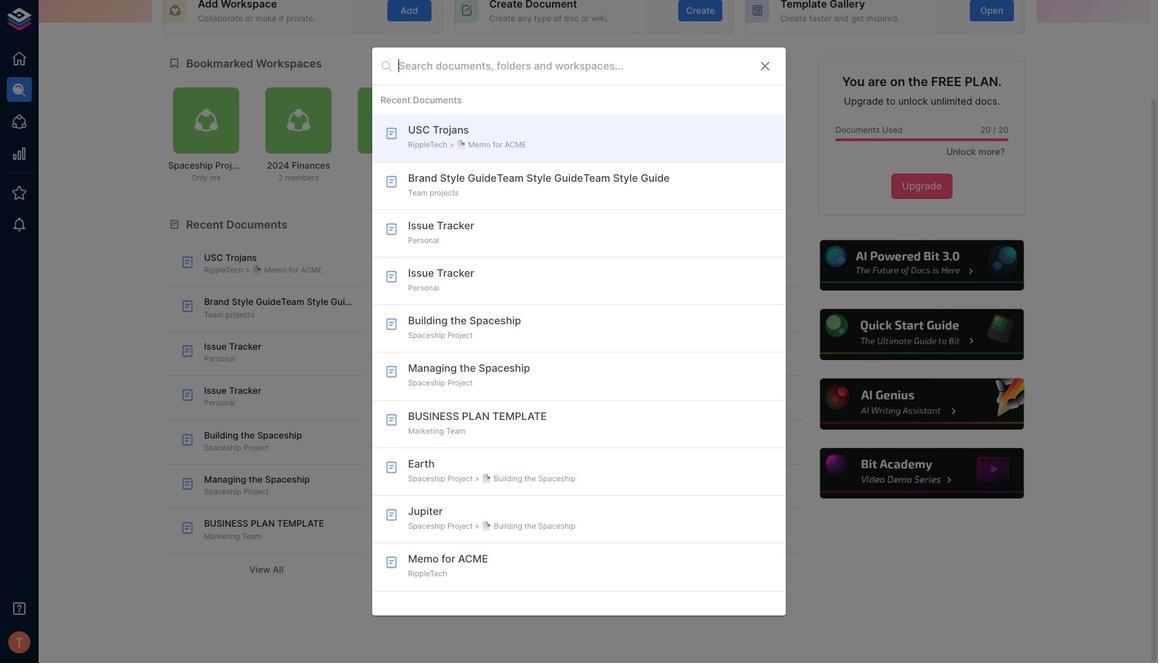 Task type: vqa. For each thing, say whether or not it's contained in the screenshot.
first help image
yes



Task type: locate. For each thing, give the bounding box(es) containing it.
Search documents, folders and workspaces... text field
[[399, 56, 747, 77]]

4 help image from the top
[[818, 447, 1026, 502]]

1 help image from the top
[[818, 238, 1026, 293]]

help image
[[818, 238, 1026, 293], [818, 308, 1026, 363], [818, 377, 1026, 432], [818, 447, 1026, 502]]

dialog
[[372, 47, 786, 617]]



Task type: describe. For each thing, give the bounding box(es) containing it.
3 help image from the top
[[818, 377, 1026, 432]]

2 help image from the top
[[818, 308, 1026, 363]]



